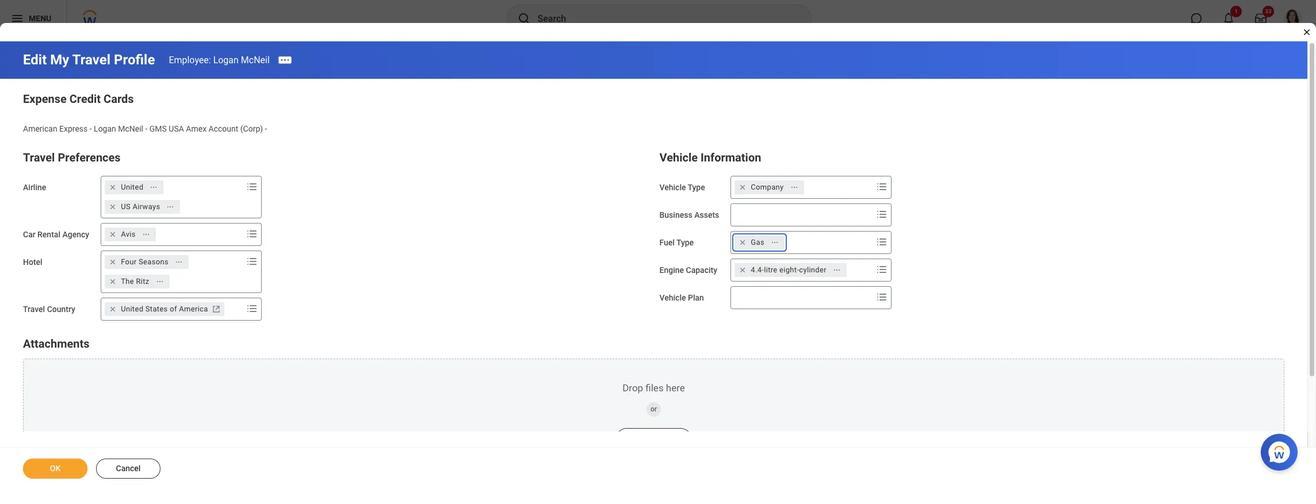 Task type: describe. For each thing, give the bounding box(es) containing it.
four seasons element
[[121, 257, 169, 267]]

agency
[[62, 230, 89, 239]]

1 horizontal spatial mcneil
[[241, 54, 270, 65]]

gas
[[751, 238, 765, 247]]

vehicle plan
[[660, 293, 704, 303]]

profile logan mcneil element
[[1278, 6, 1310, 31]]

edit my travel profile
[[23, 52, 155, 68]]

litre
[[764, 266, 778, 274]]

related actions image for four seasons
[[175, 258, 183, 266]]

seasons
[[139, 258, 169, 266]]

x small image inside united, press delete to clear value. option
[[107, 182, 119, 193]]

vehicle type
[[660, 183, 706, 192]]

four seasons, press delete to clear value. option
[[105, 255, 189, 269]]

notifications large image
[[1224, 13, 1235, 24]]

my
[[50, 52, 69, 68]]

fuel
[[660, 238, 675, 247]]

expense credit cards
[[23, 92, 134, 106]]

car rental agency
[[23, 230, 89, 239]]

expense credit cards group
[[23, 90, 1285, 135]]

prompts image for engine capacity
[[876, 263, 889, 277]]

information
[[701, 151, 762, 164]]

avis, press delete to clear value. option
[[105, 228, 156, 242]]

mcneil inside expense credit cards group
[[118, 124, 143, 134]]

related actions image for 4.4-litre eight-cylinder
[[833, 266, 841, 274]]

x small image for vehicle information
[[737, 265, 749, 276]]

american express - logan mcneil - gms usa amex account (corp) -
[[23, 124, 267, 134]]

x small image for avis
[[107, 229, 119, 240]]

prompts image for fuel type
[[876, 235, 889, 249]]

country
[[47, 305, 75, 314]]

4.4-litre eight-cylinder element
[[751, 265, 827, 276]]

eight-
[[780, 266, 800, 274]]

4.4-litre eight-cylinder, press delete to clear value. option
[[735, 263, 847, 277]]

capacity
[[686, 266, 718, 275]]

fuel type
[[660, 238, 694, 247]]

airline
[[23, 183, 46, 192]]

Business Assets field
[[732, 205, 873, 225]]

vehicle information button
[[660, 151, 762, 164]]

employee:
[[169, 54, 211, 65]]

us
[[121, 202, 131, 211]]

vehicle information
[[660, 151, 762, 164]]

related actions image for fuel type
[[771, 239, 779, 247]]

rental
[[37, 230, 60, 239]]

related actions image right airways
[[167, 203, 175, 211]]

type for fuel type
[[677, 238, 694, 247]]

united states of america, press delete to clear value, ctrl + enter opens in new window. option
[[105, 303, 224, 316]]

of
[[170, 305, 177, 314]]

x small image for four seasons
[[107, 257, 119, 268]]

ok button
[[23, 459, 87, 479]]

the
[[121, 277, 134, 286]]

x small image for gas
[[737, 237, 749, 249]]

united for united
[[121, 183, 143, 192]]

travel preferences
[[23, 151, 121, 164]]

airways
[[133, 202, 160, 211]]

prompts image for hotel
[[245, 255, 259, 269]]

prompts image for vehicle type
[[876, 180, 889, 194]]

the ritz
[[121, 277, 149, 286]]

profile
[[114, 52, 155, 68]]

gas element
[[751, 238, 765, 248]]

2 - from the left
[[145, 124, 148, 134]]

0 vertical spatial travel
[[72, 52, 111, 68]]

vehicle for vehicle type
[[660, 183, 686, 192]]

expense
[[23, 92, 67, 106]]

usa
[[169, 124, 184, 134]]

attachments region
[[23, 335, 1285, 475]]

hotel
[[23, 258, 42, 267]]

employee: logan mcneil
[[169, 54, 270, 65]]

four seasons
[[121, 258, 169, 266]]

credit
[[70, 92, 101, 106]]

ritz
[[136, 277, 149, 286]]

assets
[[695, 211, 720, 220]]

avis
[[121, 230, 136, 239]]

business assets
[[660, 211, 720, 220]]

us airways
[[121, 202, 160, 211]]

0 vertical spatial logan
[[213, 54, 239, 65]]

preferences
[[58, 151, 121, 164]]



Task type: vqa. For each thing, say whether or not it's contained in the screenshot.
4.4-litre eight-cylinder
yes



Task type: locate. For each thing, give the bounding box(es) containing it.
x small image left us
[[107, 201, 119, 213]]

2 vertical spatial x small image
[[107, 304, 119, 315]]

Vehicle Plan field
[[732, 288, 873, 308]]

cards
[[104, 92, 134, 106]]

inbox large image
[[1256, 13, 1267, 24]]

1 united from the top
[[121, 183, 143, 192]]

account
[[209, 124, 238, 134]]

0 vertical spatial vehicle
[[660, 151, 698, 164]]

vehicle left the plan
[[660, 293, 686, 303]]

travel preferences group
[[23, 148, 648, 321]]

x small image inside "the ritz, press delete to clear value." option
[[107, 276, 119, 288]]

x small image
[[107, 182, 119, 193], [737, 265, 749, 276], [107, 304, 119, 315]]

car
[[23, 230, 35, 239]]

travel right my
[[72, 52, 111, 68]]

related actions image for vehicle type
[[791, 183, 799, 191]]

united
[[121, 183, 143, 192], [121, 305, 143, 314]]

x small image left united element
[[107, 182, 119, 193]]

united states of america element
[[121, 304, 208, 315]]

3 - from the left
[[265, 124, 267, 134]]

states
[[146, 305, 168, 314]]

x small image left 4.4-
[[737, 265, 749, 276]]

vehicle for vehicle information
[[660, 151, 698, 164]]

vehicle up vehicle type
[[660, 151, 698, 164]]

prompts image for vehicle plan
[[876, 291, 889, 304]]

logan
[[213, 54, 239, 65], [94, 124, 116, 134]]

1 vertical spatial mcneil
[[118, 124, 143, 134]]

logan right employee:
[[213, 54, 239, 65]]

ext link image
[[210, 304, 222, 315]]

- left gms
[[145, 124, 148, 134]]

related actions image right avis element
[[142, 231, 150, 239]]

x small image inside 4.4-litre eight-cylinder, press delete to clear value. option
[[737, 265, 749, 276]]

0 vertical spatial type
[[688, 183, 706, 192]]

related actions image for the ritz
[[156, 278, 164, 286]]

edit
[[23, 52, 47, 68]]

vehicle for vehicle plan
[[660, 293, 686, 303]]

1 vertical spatial logan
[[94, 124, 116, 134]]

1 horizontal spatial logan
[[213, 54, 239, 65]]

united for united states of america
[[121, 305, 143, 314]]

4.4-
[[751, 266, 764, 274]]

amex
[[186, 124, 207, 134]]

gms
[[150, 124, 167, 134]]

x small image left gas element
[[737, 237, 749, 249]]

logan right the express
[[94, 124, 116, 134]]

united element
[[121, 182, 143, 193]]

- right the express
[[90, 124, 92, 134]]

0 horizontal spatial -
[[90, 124, 92, 134]]

search image
[[517, 12, 531, 25]]

type
[[688, 183, 706, 192], [677, 238, 694, 247]]

or
[[651, 406, 657, 414]]

0 horizontal spatial mcneil
[[118, 124, 143, 134]]

logan inside expense credit cards group
[[94, 124, 116, 134]]

1 - from the left
[[90, 124, 92, 134]]

travel
[[72, 52, 111, 68], [23, 151, 55, 164], [23, 305, 45, 314]]

related actions image up airways
[[150, 183, 158, 191]]

related actions image right ritz
[[156, 278, 164, 286]]

united left states
[[121, 305, 143, 314]]

items selected list box containing united
[[101, 178, 244, 216]]

4.4-litre eight-cylinder
[[751, 266, 827, 274]]

1 vertical spatial items selected list box
[[101, 253, 244, 291]]

x small image left 'four'
[[107, 257, 119, 268]]

travel country
[[23, 305, 75, 314]]

items selected list box for airline
[[101, 178, 244, 216]]

0 vertical spatial x small image
[[107, 182, 119, 193]]

x small image for us airways
[[107, 201, 119, 213]]

express
[[59, 124, 88, 134]]

workday assistant region
[[1262, 430, 1303, 471]]

0 horizontal spatial logan
[[94, 124, 116, 134]]

1 vertical spatial x small image
[[737, 265, 749, 276]]

four
[[121, 258, 137, 266]]

united states of america
[[121, 305, 208, 314]]

0 vertical spatial items selected list box
[[101, 178, 244, 216]]

related actions image for united
[[150, 183, 158, 191]]

- right (corp)
[[265, 124, 267, 134]]

items selected list box containing four seasons
[[101, 253, 244, 291]]

related actions image right 'seasons'
[[175, 258, 183, 266]]

(corp)
[[240, 124, 263, 134]]

the ritz element
[[121, 277, 149, 287]]

x small image inside us airways, press delete to clear value. option
[[107, 201, 119, 213]]

1 items selected list box from the top
[[101, 178, 244, 216]]

1 vehicle from the top
[[660, 151, 698, 164]]

prompts image for car rental agency
[[245, 227, 259, 241]]

x small image left company element
[[737, 182, 749, 193]]

cylinder
[[800, 266, 827, 274]]

us airways, press delete to clear value. option
[[105, 200, 180, 214]]

2 united from the top
[[121, 305, 143, 314]]

united inside "option"
[[121, 305, 143, 314]]

edit my travel profile dialog
[[0, 0, 1317, 490]]

edit my travel profile main content
[[0, 41, 1317, 490]]

related actions image inside "the ritz, press delete to clear value." option
[[156, 278, 164, 286]]

travel for preferences
[[23, 151, 55, 164]]

1 vertical spatial type
[[677, 238, 694, 247]]

0 vertical spatial united
[[121, 183, 143, 192]]

1 horizontal spatial -
[[145, 124, 148, 134]]

united up us
[[121, 183, 143, 192]]

related actions image
[[150, 183, 158, 191], [175, 258, 183, 266], [833, 266, 841, 274], [156, 278, 164, 286]]

expense credit cards button
[[23, 92, 134, 106]]

x small image left avis element
[[107, 229, 119, 240]]

cancel button
[[96, 459, 161, 479]]

related actions image right cylinder
[[833, 266, 841, 274]]

company element
[[751, 182, 784, 193]]

travel preferences button
[[23, 151, 121, 164]]

prompts image
[[245, 180, 259, 194], [876, 180, 889, 194], [876, 235, 889, 249], [876, 263, 889, 277]]

type right fuel
[[677, 238, 694, 247]]

united inside option
[[121, 183, 143, 192]]

x small image left the
[[107, 276, 119, 288]]

prompts image for business assets
[[876, 208, 889, 221]]

avis element
[[121, 230, 136, 240]]

prompts image for airline
[[245, 180, 259, 194]]

prompts image inside travel preferences group
[[245, 180, 259, 194]]

related actions image right company element
[[791, 183, 799, 191]]

related actions image
[[791, 183, 799, 191], [167, 203, 175, 211], [142, 231, 150, 239], [771, 239, 779, 247]]

2 items selected list box from the top
[[101, 253, 244, 291]]

x small image for the ritz
[[107, 276, 119, 288]]

items selected list box
[[101, 178, 244, 216], [101, 253, 244, 291]]

company
[[751, 183, 784, 192]]

type up business assets
[[688, 183, 706, 192]]

2 vertical spatial travel
[[23, 305, 45, 314]]

related actions image for car rental agency
[[142, 231, 150, 239]]

2 horizontal spatial -
[[265, 124, 267, 134]]

business
[[660, 211, 693, 220]]

vehicle
[[660, 151, 698, 164], [660, 183, 686, 192], [660, 293, 686, 303]]

1 vertical spatial vehicle
[[660, 183, 686, 192]]

america
[[179, 305, 208, 314]]

2 vertical spatial vehicle
[[660, 293, 686, 303]]

gas, press delete to clear value. option
[[735, 236, 785, 250]]

x small image inside united states of america, press delete to clear value, ctrl + enter opens in new window. "option"
[[107, 304, 119, 315]]

american express - logan mcneil - gms usa amex account (corp) - element
[[23, 122, 267, 134]]

x small image inside four seasons, press delete to clear value. option
[[107, 257, 119, 268]]

company, press delete to clear value. option
[[735, 181, 804, 194]]

attachments
[[23, 337, 90, 351]]

engine
[[660, 266, 684, 275]]

x small image down "the ritz, press delete to clear value." option at the left of the page
[[107, 304, 119, 315]]

1 vertical spatial travel
[[23, 151, 55, 164]]

items selected list box for hotel
[[101, 253, 244, 291]]

prompts image for travel country
[[245, 302, 259, 316]]

ok
[[50, 464, 61, 474]]

x small image for company
[[737, 182, 749, 193]]

x small image for travel preferences
[[107, 304, 119, 315]]

vehicle information group
[[660, 148, 1285, 310]]

1 vertical spatial united
[[121, 305, 143, 314]]

american
[[23, 124, 57, 134]]

x small image
[[737, 182, 749, 193], [107, 201, 119, 213], [107, 229, 119, 240], [737, 237, 749, 249], [107, 257, 119, 268], [107, 276, 119, 288]]

-
[[90, 124, 92, 134], [145, 124, 148, 134], [265, 124, 267, 134]]

cancel
[[116, 464, 141, 474]]

3 vehicle from the top
[[660, 293, 686, 303]]

travel down american
[[23, 151, 55, 164]]

employee: logan mcneil element
[[169, 54, 270, 65]]

travel for country
[[23, 305, 45, 314]]

x small image inside gas, press delete to clear value. option
[[737, 237, 749, 249]]

related actions image inside four seasons, press delete to clear value. option
[[175, 258, 183, 266]]

x small image inside "avis, press delete to clear value." option
[[107, 229, 119, 240]]

x small image inside the company, press delete to clear value. 'option'
[[737, 182, 749, 193]]

prompts image
[[876, 208, 889, 221], [245, 227, 259, 241], [245, 255, 259, 269], [876, 291, 889, 304], [245, 302, 259, 316]]

type for vehicle type
[[688, 183, 706, 192]]

united, press delete to clear value. option
[[105, 181, 164, 194]]

plan
[[688, 293, 704, 303]]

0 vertical spatial mcneil
[[241, 54, 270, 65]]

travel left country
[[23, 305, 45, 314]]

close edit my travel profile image
[[1303, 28, 1312, 37]]

us airways element
[[121, 202, 160, 212]]

mcneil
[[241, 54, 270, 65], [118, 124, 143, 134]]

engine capacity
[[660, 266, 718, 275]]

the ritz, press delete to clear value. option
[[105, 275, 170, 289]]

vehicle up business on the right of page
[[660, 183, 686, 192]]

2 vehicle from the top
[[660, 183, 686, 192]]

related actions image right gas element
[[771, 239, 779, 247]]



